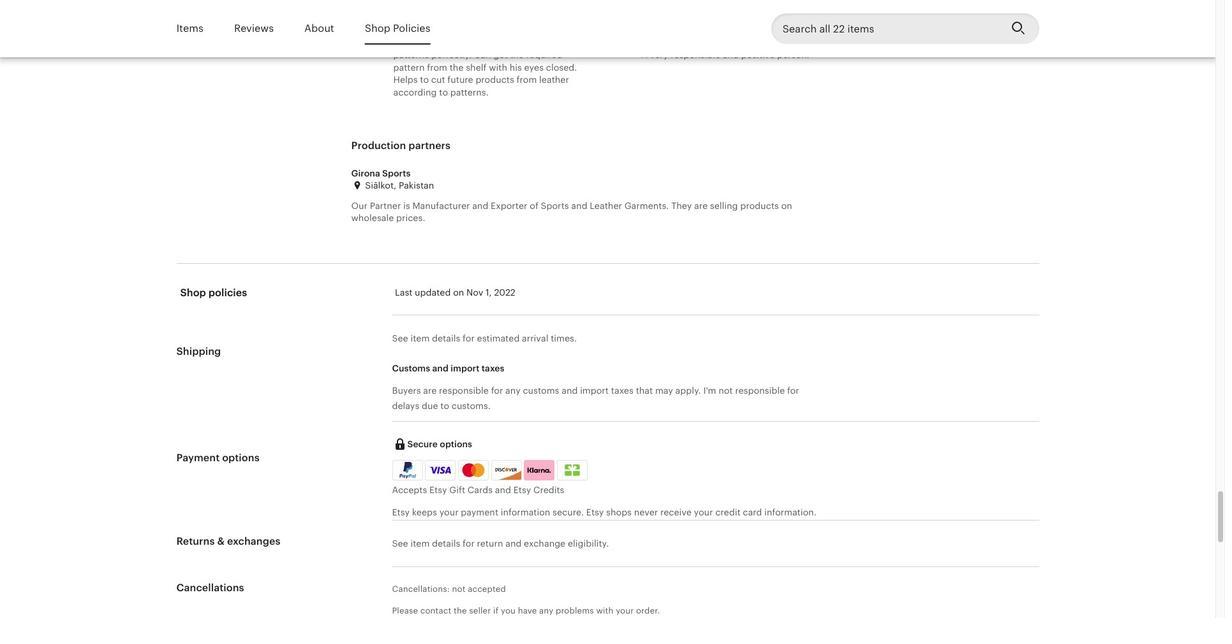 Task type: describe. For each thing, give the bounding box(es) containing it.
that
[[636, 386, 653, 396]]

etsy left gift on the left
[[429, 486, 447, 496]]

accepted
[[468, 585, 506, 594]]

policies
[[393, 22, 430, 34]]

options for secure options
[[440, 439, 472, 450]]

etsy left the shops on the bottom
[[586, 508, 604, 518]]

not inside the 'buyers are responsible for any customs and import taxes that may apply. i'm not responsible for delays due to customs.'
[[719, 386, 733, 396]]

shipping
[[176, 346, 221, 358]]

1 horizontal spatial any
[[539, 607, 553, 616]]

girona
[[351, 168, 380, 178]]

leather
[[590, 201, 622, 211]]

returns & exchanges
[[176, 536, 280, 548]]

about link
[[304, 14, 334, 44]]

are inside our partner is manufacturer and exporter of sports and leather garments. they are selling products on wholesale prices.
[[694, 201, 708, 211]]

pakistan
[[399, 181, 434, 191]]

item for see item details for return and exchange eligibility.
[[411, 539, 430, 549]]

0 vertical spatial import
[[451, 363, 479, 374]]

please contact the seller if you have any problems with your order.
[[392, 607, 660, 616]]

very
[[650, 50, 668, 60]]

shop policies
[[180, 287, 247, 299]]

paypal image
[[394, 463, 421, 479]]

your for please contact the seller if you have any problems with your order.
[[616, 607, 634, 616]]

item for see item details for estimated arrival times.
[[411, 334, 430, 344]]

of
[[530, 201, 539, 211]]

0 horizontal spatial responsible
[[439, 386, 489, 396]]

they
[[671, 201, 692, 211]]

returns
[[176, 536, 215, 548]]

may
[[655, 386, 673, 396]]

receive
[[660, 508, 692, 518]]

information.
[[764, 508, 817, 518]]

and inside the 'buyers are responsible for any customs and import taxes that may apply. i'm not responsible for delays due to customs.'
[[562, 386, 578, 396]]

is inside all customer communication is in her hands. a very responsible and positive person!
[[769, 37, 776, 48]]

his
[[510, 62, 522, 73]]

0 horizontal spatial on
[[453, 288, 464, 298]]

see for see item details for return and exchange eligibility.
[[392, 539, 408, 549]]

and inside all customer communication is in her hands. a very responsible and positive person!
[[723, 50, 739, 60]]

visa image
[[430, 465, 451, 477]]

exchanges
[[227, 536, 280, 548]]

for for see item details for estimated arrival times.
[[463, 334, 475, 344]]

for for buyers are responsible for any customs and import taxes that may apply. i'm not responsible for delays due to customs.
[[491, 386, 503, 396]]

1 horizontal spatial from
[[517, 75, 537, 85]]

payment options
[[176, 452, 260, 465]]

for for see item details for return and exchange eligibility.
[[463, 539, 475, 549]]

1 horizontal spatial with
[[596, 607, 614, 616]]

return
[[477, 539, 503, 549]]

card
[[743, 508, 762, 518]]

options for payment options
[[222, 452, 260, 465]]

keeps
[[412, 508, 437, 518]]

he
[[508, 37, 519, 48]]

details for return
[[432, 539, 460, 549]]

pattern
[[393, 62, 425, 73]]

apply.
[[675, 386, 701, 396]]

contact
[[420, 607, 451, 616]]

is inside our partner is manufacturer and exporter of sports and leather garments. they are selling products on wholesale prices.
[[403, 201, 410, 211]]

knows
[[522, 37, 549, 48]]

seller
[[469, 607, 491, 616]]

patterns.
[[450, 87, 489, 98]]

delays
[[392, 401, 419, 412]]

customs
[[392, 363, 430, 374]]

perfectly.
[[431, 50, 472, 60]]

estimated
[[477, 334, 520, 344]]

problems
[[556, 607, 594, 616]]

shops
[[606, 508, 632, 518]]

сan
[[474, 50, 491, 60]]

discover image
[[492, 463, 522, 482]]

prices.
[[396, 213, 425, 224]]

garments.
[[624, 201, 669, 211]]

all customer communication is in her hands. a very responsible and positive person!
[[642, 37, 833, 60]]

see item details for return and exchange eligibility.
[[392, 539, 609, 549]]

our
[[351, 201, 368, 211]]

products inside micky, never discouraged! he knows all the patterns perfectly. сan get the required pattern from the shelf with his eyes closed. helps to cut future products from leather according to patterns.
[[476, 75, 514, 85]]

gift
[[449, 486, 465, 496]]

closed.
[[546, 62, 577, 73]]

klarna image
[[524, 461, 555, 481]]

micky, never discouraged! he knows all the patterns perfectly. сan get the required pattern from the shelf with his eyes closed. helps to cut future products from leather according to patterns.
[[393, 37, 577, 98]]

all
[[551, 37, 561, 48]]

payment
[[176, 452, 220, 465]]

reviews link
[[234, 14, 274, 44]]

products inside our partner is manufacturer and exporter of sports and leather garments. they are selling products on wholesale prices.
[[740, 201, 779, 211]]

information
[[501, 508, 550, 518]]

see for see item details for estimated arrival times.
[[392, 334, 408, 344]]

0 vertical spatial to
[[420, 75, 429, 85]]

the right all
[[563, 37, 577, 48]]

with inside micky, never discouraged! he knows all the patterns perfectly. сan get the required pattern from the shelf with his eyes closed. helps to cut future products from leather according to patterns.
[[489, 62, 507, 73]]

our partner is manufacturer and exporter of sports and leather garments. they are selling products on wholesale prices.
[[351, 201, 792, 224]]

you
[[501, 607, 516, 616]]

siālkot, pakistan
[[363, 181, 434, 191]]

siālkot,
[[365, 181, 396, 191]]

cancellations:
[[392, 585, 450, 594]]

secure.
[[553, 508, 584, 518]]

any inside the 'buyers are responsible for any customs and import taxes that may apply. i'm not responsible for delays due to customs.'
[[505, 386, 521, 396]]

cut
[[431, 75, 445, 85]]

0 horizontal spatial from
[[427, 62, 447, 73]]

policies
[[209, 287, 247, 299]]

according
[[393, 87, 437, 98]]

2022
[[494, 288, 515, 298]]

discouraged!
[[449, 37, 505, 48]]

taxes inside the 'buyers are responsible for any customs and import taxes that may apply. i'm not responsible for delays due to customs.'
[[611, 386, 634, 396]]

secure
[[407, 439, 438, 450]]

shelf
[[466, 62, 487, 73]]



Task type: locate. For each thing, give the bounding box(es) containing it.
selling
[[710, 201, 738, 211]]

is up prices.
[[403, 201, 410, 211]]

2 horizontal spatial your
[[694, 508, 713, 518]]

exporter
[[491, 201, 527, 211]]

1 horizontal spatial are
[[694, 201, 708, 211]]

1 vertical spatial shop
[[180, 287, 206, 299]]

details down the keeps
[[432, 539, 460, 549]]

0 horizontal spatial are
[[423, 386, 437, 396]]

0 vertical spatial see
[[392, 334, 408, 344]]

1 horizontal spatial sports
[[541, 201, 569, 211]]

sports right of
[[541, 201, 569, 211]]

1 item from the top
[[411, 334, 430, 344]]

items link
[[176, 14, 203, 44]]

person!
[[777, 50, 810, 60]]

0 horizontal spatial shop
[[180, 287, 206, 299]]

0 vertical spatial from
[[427, 62, 447, 73]]

secure options
[[407, 439, 472, 450]]

options up 'visa' image
[[440, 439, 472, 450]]

from
[[427, 62, 447, 73], [517, 75, 537, 85]]

to down cut
[[439, 87, 448, 98]]

have
[[518, 607, 537, 616]]

for
[[463, 334, 475, 344], [491, 386, 503, 396], [787, 386, 799, 396], [463, 539, 475, 549]]

exchange
[[524, 539, 566, 549]]

to right due
[[440, 401, 449, 412]]

etsy up information
[[514, 486, 531, 496]]

0 vertical spatial options
[[440, 439, 472, 450]]

not left accepted
[[452, 585, 466, 594]]

1 vertical spatial products
[[740, 201, 779, 211]]

1 vertical spatial never
[[634, 508, 658, 518]]

1 see from the top
[[392, 334, 408, 344]]

1 vertical spatial see
[[392, 539, 408, 549]]

see item details for estimated arrival times.
[[392, 334, 577, 344]]

cards
[[468, 486, 493, 496]]

details for estimated
[[432, 334, 460, 344]]

import left that at the bottom of page
[[580, 386, 609, 396]]

import inside the 'buyers are responsible for any customs and import taxes that may apply. i'm not responsible for delays due to customs.'
[[580, 386, 609, 396]]

1 vertical spatial import
[[580, 386, 609, 396]]

never right the shops on the bottom
[[634, 508, 658, 518]]

positive
[[741, 50, 775, 60]]

details up 'customs and import taxes'
[[432, 334, 460, 344]]

0 vertical spatial taxes
[[482, 363, 504, 374]]

1 horizontal spatial never
[[634, 508, 658, 518]]

2 details from the top
[[432, 539, 460, 549]]

is
[[769, 37, 776, 48], [403, 201, 410, 211]]

0 vertical spatial never
[[423, 37, 447, 48]]

0 horizontal spatial taxes
[[482, 363, 504, 374]]

0 vertical spatial any
[[505, 386, 521, 396]]

patterns
[[393, 50, 429, 60]]

0 vertical spatial products
[[476, 75, 514, 85]]

1 vertical spatial on
[[453, 288, 464, 298]]

1 vertical spatial from
[[517, 75, 537, 85]]

manufacturer
[[412, 201, 470, 211]]

the
[[563, 37, 577, 48], [510, 50, 524, 60], [450, 62, 464, 73], [454, 607, 467, 616]]

1 horizontal spatial options
[[440, 439, 472, 450]]

times.
[[551, 334, 577, 344]]

in
[[778, 37, 786, 48]]

is left 'in'
[[769, 37, 776, 48]]

1,
[[486, 288, 492, 298]]

1 horizontal spatial products
[[740, 201, 779, 211]]

any left customs
[[505, 386, 521, 396]]

are inside the 'buyers are responsible for any customs and import taxes that may apply. i'm not responsible for delays due to customs.'
[[423, 386, 437, 396]]

buyers
[[392, 386, 421, 396]]

cancellations: not accepted
[[392, 585, 506, 594]]

1 vertical spatial are
[[423, 386, 437, 396]]

responsible
[[671, 50, 720, 60], [439, 386, 489, 396], [735, 386, 785, 396]]

1 horizontal spatial import
[[580, 386, 609, 396]]

not right the i'm
[[719, 386, 733, 396]]

details
[[432, 334, 460, 344], [432, 539, 460, 549]]

2 vertical spatial to
[[440, 401, 449, 412]]

responsible up customs.
[[439, 386, 489, 396]]

shop
[[365, 22, 390, 34], [180, 287, 206, 299]]

1 horizontal spatial taxes
[[611, 386, 634, 396]]

partners
[[409, 140, 451, 152]]

i'm
[[703, 386, 716, 396]]

and
[[723, 50, 739, 60], [472, 201, 488, 211], [571, 201, 587, 211], [432, 363, 448, 374], [562, 386, 578, 396], [495, 486, 511, 496], [505, 539, 522, 549]]

communication
[[699, 37, 767, 48]]

0 horizontal spatial is
[[403, 201, 410, 211]]

1 horizontal spatial your
[[616, 607, 634, 616]]

partner
[[370, 201, 401, 211]]

0 vertical spatial item
[[411, 334, 430, 344]]

0 vertical spatial are
[[694, 201, 708, 211]]

not
[[719, 386, 733, 396], [452, 585, 466, 594]]

with right problems
[[596, 607, 614, 616]]

production
[[351, 140, 406, 152]]

2 item from the top
[[411, 539, 430, 549]]

your for etsy keeps your payment information secure. etsy shops never receive your credit card information.
[[694, 508, 713, 518]]

1 horizontal spatial shop
[[365, 22, 390, 34]]

eligibility.
[[568, 539, 609, 549]]

future
[[447, 75, 473, 85]]

sports inside our partner is manufacturer and exporter of sports and leather garments. they are selling products on wholesale prices.
[[541, 201, 569, 211]]

taxes
[[482, 363, 504, 374], [611, 386, 634, 396]]

never up perfectly.
[[423, 37, 447, 48]]

etsy left the keeps
[[392, 508, 410, 518]]

your left the order.
[[616, 607, 634, 616]]

due
[[422, 401, 438, 412]]

accepts etsy gift cards and etsy credits
[[392, 486, 564, 496]]

products right the selling
[[740, 201, 779, 211]]

all
[[642, 37, 653, 48]]

0 vertical spatial not
[[719, 386, 733, 396]]

products down shelf
[[476, 75, 514, 85]]

import down see item details for estimated arrival times.
[[451, 363, 479, 374]]

a
[[642, 50, 648, 60]]

your left 'credit'
[[694, 508, 713, 518]]

eyes
[[524, 62, 544, 73]]

on left nov
[[453, 288, 464, 298]]

1 vertical spatial not
[[452, 585, 466, 594]]

item up customs
[[411, 334, 430, 344]]

responsible inside all customer communication is in her hands. a very responsible and positive person!
[[671, 50, 720, 60]]

0 vertical spatial is
[[769, 37, 776, 48]]

shop for shop policies
[[180, 287, 206, 299]]

payment
[[461, 508, 498, 518]]

0 vertical spatial sports
[[382, 168, 411, 178]]

if
[[493, 607, 499, 616]]

order.
[[636, 607, 660, 616]]

1 horizontal spatial is
[[769, 37, 776, 48]]

reviews
[[234, 22, 274, 34]]

are
[[694, 201, 708, 211], [423, 386, 437, 396]]

updated
[[415, 288, 451, 298]]

1 vertical spatial is
[[403, 201, 410, 211]]

1 horizontal spatial on
[[781, 201, 792, 211]]

your down gift on the left
[[439, 508, 459, 518]]

buyers are responsible for any customs and import taxes that may apply. i'm not responsible for delays due to customs.
[[392, 386, 799, 412]]

the up his
[[510, 50, 524, 60]]

0 horizontal spatial your
[[439, 508, 459, 518]]

2 see from the top
[[392, 539, 408, 549]]

get
[[493, 50, 508, 60]]

1 vertical spatial taxes
[[611, 386, 634, 396]]

please
[[392, 607, 418, 616]]

about
[[304, 22, 334, 34]]

0 horizontal spatial products
[[476, 75, 514, 85]]

shop policies link
[[365, 14, 430, 44]]

1 horizontal spatial not
[[719, 386, 733, 396]]

sports up the siālkot, pakistan
[[382, 168, 411, 178]]

the left seller
[[454, 607, 467, 616]]

&
[[217, 536, 225, 548]]

1 vertical spatial any
[[539, 607, 553, 616]]

her
[[788, 37, 802, 48]]

taxes down estimated
[[482, 363, 504, 374]]

1 vertical spatial item
[[411, 539, 430, 549]]

the up future
[[450, 62, 464, 73]]

designer
[[393, 17, 432, 28]]

0 vertical spatial shop
[[365, 22, 390, 34]]

taxes left that at the bottom of page
[[611, 386, 634, 396]]

accepts
[[392, 486, 427, 496]]

0 horizontal spatial any
[[505, 386, 521, 396]]

item down the keeps
[[411, 539, 430, 549]]

0 horizontal spatial import
[[451, 363, 479, 374]]

giftcard image
[[562, 465, 583, 477]]

0 vertical spatial details
[[432, 334, 460, 344]]

to left cut
[[420, 75, 429, 85]]

0 horizontal spatial sports
[[382, 168, 411, 178]]

see up cancellations:
[[392, 539, 408, 549]]

0 horizontal spatial options
[[222, 452, 260, 465]]

required
[[526, 50, 562, 60]]

on right the selling
[[781, 201, 792, 211]]

shop policies
[[365, 22, 430, 34]]

never inside micky, never discouraged! he knows all the patterns perfectly. сan get the required pattern from the shelf with his eyes closed. helps to cut future products from leather according to patterns.
[[423, 37, 447, 48]]

responsible down customer
[[671, 50, 720, 60]]

0 vertical spatial on
[[781, 201, 792, 211]]

are right they
[[694, 201, 708, 211]]

see up customs
[[392, 334, 408, 344]]

0 horizontal spatial not
[[452, 585, 466, 594]]

1 horizontal spatial responsible
[[671, 50, 720, 60]]

1 vertical spatial with
[[596, 607, 614, 616]]

cancellations
[[176, 582, 244, 594]]

girona sports
[[351, 168, 411, 178]]

never
[[423, 37, 447, 48], [634, 508, 658, 518]]

from up cut
[[427, 62, 447, 73]]

2 horizontal spatial responsible
[[735, 386, 785, 396]]

any right 'have'
[[539, 607, 553, 616]]

1 vertical spatial details
[[432, 539, 460, 549]]

arrival
[[522, 334, 548, 344]]

import
[[451, 363, 479, 374], [580, 386, 609, 396]]

leather
[[539, 75, 569, 85]]

1 vertical spatial options
[[222, 452, 260, 465]]

0 vertical spatial with
[[489, 62, 507, 73]]

responsible right the i'm
[[735, 386, 785, 396]]

mastercard image
[[460, 463, 487, 479]]

with down get
[[489, 62, 507, 73]]

0 horizontal spatial never
[[423, 37, 447, 48]]

to inside the 'buyers are responsible for any customs and import taxes that may apply. i'm not responsible for delays due to customs.'
[[440, 401, 449, 412]]

Search all 22 items text field
[[771, 13, 1001, 44]]

1 vertical spatial to
[[439, 87, 448, 98]]

are up due
[[423, 386, 437, 396]]

0 horizontal spatial with
[[489, 62, 507, 73]]

options right payment
[[222, 452, 260, 465]]

hands.
[[805, 37, 833, 48]]

customs and import taxes
[[392, 363, 504, 374]]

from down eyes
[[517, 75, 537, 85]]

on inside our partner is manufacturer and exporter of sports and leather garments. they are selling products on wholesale prices.
[[781, 201, 792, 211]]

1 details from the top
[[432, 334, 460, 344]]

shop for shop policies
[[365, 22, 390, 34]]

1 vertical spatial sports
[[541, 201, 569, 211]]

sports
[[382, 168, 411, 178], [541, 201, 569, 211]]



Task type: vqa. For each thing, say whether or not it's contained in the screenshot.
Secure options
yes



